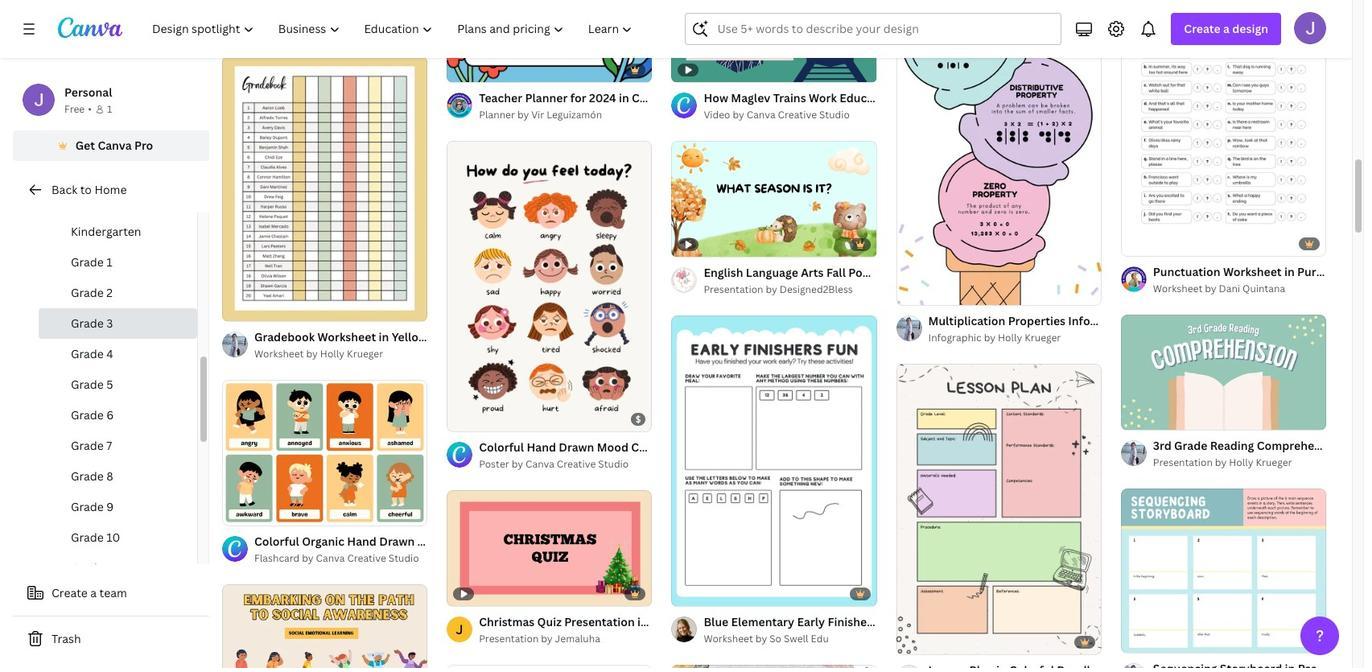 Task type: describe. For each thing, give the bounding box(es) containing it.
blue elementary early finishers activity worksheet link
[[704, 614, 984, 631]]

playful
[[1174, 313, 1212, 328]]

Search search field
[[718, 14, 1052, 44]]

2 for 'gradebook worksheet in yellow simple style' image
[[251, 302, 256, 314]]

grade 4 link
[[39, 339, 197, 370]]

grade 11 link
[[39, 553, 197, 584]]

poster by canva creative studio link
[[479, 457, 652, 473]]

grade for grade 6
[[71, 407, 104, 423]]

finishers
[[828, 614, 878, 630]]

multiplication properties infographic in pink playful style infographic by holly krueger
[[929, 313, 1243, 344]]

punctuation worksheet in purple simple modern style image
[[1121, 0, 1327, 256]]

video
[[704, 108, 731, 122]]

presentation by designed2bless link
[[704, 282, 877, 298]]

personal
[[64, 85, 112, 100]]

grade for grade 2
[[71, 285, 104, 300]]

punctuation worksheet in purple simpl worksheet by dani quintana
[[1154, 264, 1365, 295]]

back
[[52, 182, 77, 197]]

grade 4
[[71, 346, 113, 361]]

simple inside pastel simple math addition strategies poster poster by christine kim
[[291, 5, 329, 20]]

2 vertical spatial holly
[[1230, 456, 1254, 469]]

1 vertical spatial poster
[[254, 22, 285, 36]]

grade 1 link
[[39, 247, 197, 278]]

studio inside "colorful organic hand drawn emotions flashcard flashcard by canva creative studio"
[[389, 552, 419, 565]]

pastel inside pastel simple math addition strategies poster poster by christine kim
[[254, 5, 288, 20]]

back to home
[[52, 182, 127, 197]]

1 of 2 for 'gradebook worksheet in yellow simple style' image
[[233, 302, 256, 314]]

simple inside gradebook worksheet in yellow simple style worksheet by holly krueger
[[430, 329, 468, 345]]

holly inside gradebook worksheet in yellow simple style worksheet by holly krueger
[[320, 347, 345, 361]]

grade for grade 3
[[71, 316, 104, 331]]

get canva pro button
[[13, 130, 209, 161]]

christmas quiz presentation in colorful pastel illustrative style presentation by jemaluha
[[479, 614, 825, 646]]

0 vertical spatial 1 of 2 link
[[222, 55, 428, 321]]

pre-
[[71, 193, 93, 209]]

grade for grade 7
[[71, 438, 104, 453]]

1 for 3rd grade reading comprehension education presentation in pastel playful style image
[[1133, 411, 1137, 423]]

creative for poster by canva creative studio
[[557, 458, 596, 471]]

studio for poster by canva creative studio
[[598, 458, 629, 471]]

multiplication properties infographic in pink playful style image
[[897, 0, 1102, 305]]

grade 1
[[71, 254, 113, 270]]

social emotional learning social awareness education presentation colorful illustrative style image
[[222, 584, 428, 668]]

create a design
[[1185, 21, 1269, 36]]

0 vertical spatial planner
[[525, 91, 568, 106]]

organic
[[302, 534, 345, 549]]

christine
[[301, 22, 343, 36]]

to
[[80, 182, 92, 197]]

pre-school
[[71, 193, 129, 209]]

5
[[107, 377, 113, 392]]

grade 7 link
[[39, 431, 197, 461]]

by inside "colorful organic hand drawn emotions flashcard flashcard by canva creative studio"
[[302, 552, 314, 565]]

style inside gradebook worksheet in yellow simple style worksheet by holly krueger
[[471, 329, 499, 345]]

get canva pro
[[75, 138, 153, 153]]

create a team button
[[13, 577, 209, 609]]

pink
[[1147, 313, 1171, 328]]

•
[[88, 102, 92, 116]]

video by canva creative studio link
[[704, 107, 877, 124]]

1 of 25 link
[[447, 0, 652, 82]]

pastel simple math addition strategies poster link
[[254, 4, 506, 21]]

blue elementary early finishers activity worksheet image
[[672, 316, 877, 606]]

3rd grade reading comprehension education presentation in pastel playful style image
[[1121, 315, 1327, 430]]

canva inside "link"
[[526, 458, 555, 471]]

poster by christine kim link
[[254, 21, 428, 38]]

activity
[[880, 614, 923, 630]]

grade 8 link
[[39, 461, 197, 492]]

math
[[331, 5, 360, 20]]

1 horizontal spatial flashcard
[[472, 534, 526, 549]]

1 of 10 link
[[1121, 315, 1327, 430]]

8
[[107, 469, 113, 484]]

by inside blue elementary early finishers activity worksheet worksheet by so swell edu
[[756, 632, 767, 646]]

grade for grade 4
[[71, 346, 104, 361]]

strategies
[[412, 5, 468, 20]]

grade for grade 8
[[71, 469, 104, 484]]

colorful organic hand drawn emotions flashcard flashcard by canva creative studio
[[254, 534, 526, 565]]

pop
[[680, 91, 701, 106]]

get
[[75, 138, 95, 153]]

planner by vir leguizamón link
[[479, 107, 652, 124]]

pro
[[134, 138, 153, 153]]

grade for grade 10
[[71, 530, 104, 545]]

by inside multiplication properties infographic in pink playful style infographic by holly krueger
[[984, 331, 996, 344]]

worksheet by holly krueger link
[[254, 346, 428, 362]]

style inside multiplication properties infographic in pink playful style infographic by holly krueger
[[1215, 313, 1243, 328]]

elementary
[[731, 614, 795, 630]]

multiplication properties infographic in pink playful style link
[[929, 312, 1243, 330]]

worksheet down punctuation
[[1154, 282, 1203, 295]]

grade 9
[[71, 499, 114, 514]]

0 vertical spatial poster
[[470, 5, 506, 20]]

grade 5
[[71, 377, 113, 392]]

0 horizontal spatial 10
[[107, 530, 120, 545]]

holly inside multiplication properties infographic in pink playful style infographic by holly krueger
[[998, 331, 1023, 344]]

colorful inside the christmas quiz presentation in colorful pastel illustrative style presentation by jemaluha
[[651, 614, 696, 630]]

2024
[[589, 91, 616, 106]]

1 for the 'teacher planner for 2024 in colorful pop retro flowers style' image
[[458, 63, 463, 75]]

grade 2
[[71, 285, 113, 300]]

by inside "link"
[[512, 458, 523, 471]]

worksheet down the blue
[[704, 632, 754, 646]]

in inside punctuation worksheet in purple simpl worksheet by dani quintana
[[1285, 264, 1295, 279]]

studio for video by canva creative studio
[[820, 108, 850, 122]]

jemaluha image
[[447, 617, 473, 642]]

addition
[[362, 5, 410, 20]]

for
[[571, 91, 587, 106]]

simpl
[[1337, 264, 1365, 279]]

creative inside "colorful organic hand drawn emotions flashcard flashcard by canva creative studio"
[[347, 552, 386, 565]]

1 of 3
[[233, 506, 257, 519]]

a for design
[[1224, 21, 1230, 36]]

jacob simon image
[[1295, 12, 1327, 44]]

quintana
[[1243, 282, 1286, 295]]

top level navigation element
[[142, 13, 647, 45]]

vir
[[532, 108, 544, 122]]

1 for sequencing storyboard in pastel simple style 'image'
[[1133, 634, 1137, 646]]

1 for 'gradebook worksheet in yellow simple style' image
[[233, 302, 238, 314]]

0 horizontal spatial 3
[[107, 316, 113, 331]]

quiz
[[537, 614, 562, 630]]

by inside the teacher planner for 2024 in colorful pop retro flowers style planner by vir leguizamón
[[518, 108, 529, 122]]

worksheet up 'worksheet by holly krueger' link
[[318, 329, 376, 345]]

lesson plan in colorful doodle style image
[[897, 364, 1102, 654]]

edu
[[811, 632, 829, 646]]

blue
[[704, 614, 729, 630]]

colorful inside "colorful organic hand drawn emotions flashcard flashcard by canva creative studio"
[[254, 534, 299, 549]]

poster inside poster by canva creative studio "link"
[[479, 458, 509, 471]]

jemaluha element
[[447, 617, 473, 642]]

worksheet by dani quintana link
[[1154, 281, 1327, 297]]

worksheet up quintana
[[1224, 264, 1282, 279]]

by inside "link"
[[766, 283, 778, 296]]

by inside gradebook worksheet in yellow simple style worksheet by holly krueger
[[306, 347, 318, 361]]

grade 3
[[71, 316, 113, 331]]

1 vertical spatial infographic
[[929, 331, 982, 344]]

trash link
[[13, 623, 209, 655]]

1 horizontal spatial infographic
[[1069, 313, 1132, 328]]

presentation by holly krueger link
[[1154, 455, 1327, 471]]

1 of 3 link
[[222, 380, 428, 526]]

presentation by jemaluha link
[[479, 631, 652, 647]]



Task type: vqa. For each thing, say whether or not it's contained in the screenshot.
list
no



Task type: locate. For each thing, give the bounding box(es) containing it.
in inside gradebook worksheet in yellow simple style worksheet by holly krueger
[[379, 329, 389, 345]]

grade left 4
[[71, 346, 104, 361]]

0 horizontal spatial creative
[[347, 552, 386, 565]]

0 vertical spatial colorful
[[632, 91, 677, 106]]

2 horizontal spatial holly
[[1230, 456, 1254, 469]]

grade up create a team
[[71, 560, 104, 576]]

grade left 9
[[71, 499, 104, 514]]

0 horizontal spatial krueger
[[347, 347, 383, 361]]

0 vertical spatial studio
[[820, 108, 850, 122]]

grade left 7 on the bottom left of page
[[71, 438, 104, 453]]

in inside the teacher planner for 2024 in colorful pop retro flowers style planner by vir leguizamón
[[619, 91, 629, 106]]

grade inside "link"
[[71, 407, 104, 423]]

1 horizontal spatial 3
[[251, 506, 257, 519]]

2 vertical spatial krueger
[[1256, 456, 1293, 469]]

grade left 5 on the left bottom
[[71, 377, 104, 392]]

free •
[[64, 102, 92, 116]]

grade down grade 2
[[71, 316, 104, 331]]

in left purple
[[1285, 264, 1295, 279]]

0 horizontal spatial simple
[[291, 5, 329, 20]]

colorful organic hand drawn emotions flashcard image
[[222, 380, 428, 526]]

1 vertical spatial studio
[[598, 458, 629, 471]]

swell
[[784, 632, 809, 646]]

christmas quiz presentation in colorful pastel illustrative style link
[[479, 614, 825, 631]]

1 vertical spatial flashcard
[[254, 552, 300, 565]]

grade 6 link
[[39, 400, 197, 431]]

1 of 2
[[233, 302, 256, 314], [1133, 634, 1155, 646]]

j link
[[447, 617, 473, 642]]

1 horizontal spatial pastel
[[698, 614, 732, 630]]

flashcard right emotions
[[472, 534, 526, 549]]

1 vertical spatial colorful
[[254, 534, 299, 549]]

worksheet by so swell edu link
[[704, 631, 877, 647]]

kindergarten
[[71, 224, 141, 239]]

krueger inside gradebook worksheet in yellow simple style worksheet by holly krueger
[[347, 347, 383, 361]]

grade
[[71, 254, 104, 270], [71, 285, 104, 300], [71, 316, 104, 331], [71, 346, 104, 361], [71, 377, 104, 392], [71, 407, 104, 423], [71, 438, 104, 453], [71, 469, 104, 484], [71, 499, 104, 514], [71, 530, 104, 545], [71, 560, 104, 576]]

10 inside 'link'
[[1150, 411, 1161, 423]]

8 grade from the top
[[71, 469, 104, 484]]

4
[[107, 346, 113, 361]]

presentation by designed2bless
[[704, 283, 853, 296]]

grade 10 link
[[39, 523, 197, 553]]

1 vertical spatial krueger
[[347, 347, 383, 361]]

a inside button
[[90, 585, 97, 601]]

9 grade from the top
[[71, 499, 104, 514]]

colorful down 1 of 3
[[254, 534, 299, 549]]

creative for video by canva creative studio
[[778, 108, 817, 122]]

of for colorful organic hand drawn emotions flashcard
[[240, 506, 249, 519]]

drawn
[[379, 534, 415, 549]]

grade for grade 1
[[71, 254, 104, 270]]

grade down grade 9
[[71, 530, 104, 545]]

2
[[107, 285, 113, 300], [251, 302, 256, 314], [1150, 634, 1155, 646]]

colorful left the blue
[[651, 614, 696, 630]]

1 horizontal spatial creative
[[557, 458, 596, 471]]

None search field
[[685, 13, 1062, 45]]

krueger
[[1025, 331, 1061, 344], [347, 347, 383, 361], [1256, 456, 1293, 469]]

style right the yellow
[[471, 329, 499, 345]]

0 horizontal spatial planner
[[479, 108, 515, 122]]

illustrative
[[735, 614, 794, 630]]

video by canva creative studio
[[704, 108, 850, 122]]

5 grade from the top
[[71, 377, 104, 392]]

by inside pastel simple math addition strategies poster poster by christine kim
[[287, 22, 299, 36]]

grade up grade 2
[[71, 254, 104, 270]]

canva inside button
[[98, 138, 132, 153]]

1 vertical spatial 2
[[251, 302, 256, 314]]

0 vertical spatial creative
[[778, 108, 817, 122]]

grade left the 8
[[71, 469, 104, 484]]

0 vertical spatial simple
[[291, 5, 329, 20]]

1 of 2 for sequencing storyboard in pastel simple style 'image'
[[1133, 634, 1155, 646]]

2 horizontal spatial 2
[[1150, 634, 1155, 646]]

0 vertical spatial krueger
[[1025, 331, 1061, 344]]

0 horizontal spatial pastel
[[254, 5, 288, 20]]

home
[[94, 182, 127, 197]]

1 horizontal spatial 2
[[251, 302, 256, 314]]

0 horizontal spatial flashcard
[[254, 552, 300, 565]]

1 vertical spatial create
[[52, 585, 88, 601]]

0 horizontal spatial create
[[52, 585, 88, 601]]

2 vertical spatial colorful
[[651, 614, 696, 630]]

gradebook worksheet in yellow simple style link
[[254, 328, 499, 346]]

2 grade from the top
[[71, 285, 104, 300]]

school
[[93, 193, 129, 209]]

simple right the yellow
[[430, 329, 468, 345]]

2 for sequencing storyboard in pastel simple style 'image'
[[1150, 634, 1155, 646]]

1 horizontal spatial planner
[[525, 91, 568, 106]]

2 vertical spatial 2
[[1150, 634, 1155, 646]]

emotions
[[418, 534, 469, 549]]

worksheet down gradebook
[[254, 347, 304, 361]]

2 horizontal spatial krueger
[[1256, 456, 1293, 469]]

11 grade from the top
[[71, 560, 104, 576]]

2 horizontal spatial studio
[[820, 108, 850, 122]]

grade for grade 5
[[71, 377, 104, 392]]

0 horizontal spatial a
[[90, 585, 97, 601]]

blue elementary early finishers activity worksheet worksheet by so swell edu
[[704, 614, 984, 646]]

by
[[287, 22, 299, 36], [518, 108, 529, 122], [733, 108, 745, 122], [1205, 282, 1217, 295], [766, 283, 778, 296], [984, 331, 996, 344], [306, 347, 318, 361], [1216, 456, 1227, 469], [512, 458, 523, 471], [302, 552, 314, 565], [541, 632, 553, 646], [756, 632, 767, 646]]

in
[[619, 91, 629, 106], [1285, 264, 1295, 279], [1134, 313, 1145, 328], [379, 329, 389, 345], [638, 614, 648, 630]]

gradebook worksheet in yellow simple style worksheet by holly krueger
[[254, 329, 499, 361]]

grade inside "link"
[[71, 285, 104, 300]]

in left the yellow
[[379, 329, 389, 345]]

purple
[[1298, 264, 1334, 279]]

in right 2024
[[619, 91, 629, 106]]

1 horizontal spatial simple
[[430, 329, 468, 345]]

0 vertical spatial holly
[[998, 331, 1023, 344]]

1 of 25
[[458, 63, 486, 75]]

by inside punctuation worksheet in purple simpl worksheet by dani quintana
[[1205, 282, 1217, 295]]

in left pink
[[1134, 313, 1145, 328]]

create inside 'create a design' dropdown button
[[1185, 21, 1221, 36]]

punctuation worksheet in purple simpl link
[[1154, 263, 1365, 281]]

2 vertical spatial creative
[[347, 552, 386, 565]]

0 horizontal spatial studio
[[389, 552, 419, 565]]

grade 7
[[71, 438, 112, 453]]

1 horizontal spatial a
[[1224, 21, 1230, 36]]

punctuation
[[1154, 264, 1221, 279]]

grade 10
[[71, 530, 120, 545]]

style inside the teacher planner for 2024 in colorful pop retro flowers style planner by vir leguizamón
[[782, 91, 810, 106]]

style down 'dani'
[[1215, 313, 1243, 328]]

7
[[107, 438, 112, 453]]

1 vertical spatial a
[[90, 585, 97, 601]]

1 vertical spatial planner
[[479, 108, 515, 122]]

0 vertical spatial 10
[[1150, 411, 1161, 423]]

colorful
[[632, 91, 677, 106], [254, 534, 299, 549], [651, 614, 696, 630]]

poster by canva creative studio
[[479, 458, 629, 471]]

1 inside 'link'
[[1133, 411, 1137, 423]]

krueger inside multiplication properties infographic in pink playful style infographic by holly krueger
[[1025, 331, 1061, 344]]

presentation by holly krueger
[[1154, 456, 1293, 469]]

6
[[107, 407, 114, 423]]

0 vertical spatial infographic
[[1069, 313, 1132, 328]]

0 vertical spatial pastel
[[254, 5, 288, 20]]

a inside dropdown button
[[1224, 21, 1230, 36]]

create a team
[[52, 585, 127, 601]]

of for gradebook worksheet in yellow simple style
[[240, 302, 249, 314]]

1 for colorful organic hand drawn emotions flashcard image
[[233, 506, 238, 519]]

grade for grade 11
[[71, 560, 104, 576]]

0 horizontal spatial holly
[[320, 347, 345, 361]]

kim
[[346, 22, 363, 36]]

flashcard by canva creative studio link
[[254, 551, 428, 567]]

0 vertical spatial a
[[1224, 21, 1230, 36]]

gradebook worksheet in yellow simple style image
[[222, 55, 428, 321]]

3
[[107, 316, 113, 331], [251, 506, 257, 519]]

1 horizontal spatial 10
[[1150, 411, 1161, 423]]

1 vertical spatial 1 of 2 link
[[1121, 489, 1327, 653]]

grade left 6
[[71, 407, 104, 423]]

1 horizontal spatial 1 of 2 link
[[1121, 489, 1327, 653]]

3 grade from the top
[[71, 316, 104, 331]]

canva
[[747, 108, 776, 122], [98, 138, 132, 153], [526, 458, 555, 471], [316, 552, 345, 565]]

colorful hand drawn mood check social and emotional learning poster image
[[447, 141, 652, 432]]

grade for grade 9
[[71, 499, 104, 514]]

2 vertical spatial poster
[[479, 458, 509, 471]]

1 vertical spatial creative
[[557, 458, 596, 471]]

create left design
[[1185, 21, 1221, 36]]

jemaluha
[[555, 632, 600, 646]]

early
[[797, 614, 825, 630]]

sequencing storyboard in pastel simple style image
[[1121, 489, 1327, 653]]

create for create a design
[[1185, 21, 1221, 36]]

of inside 'link'
[[1139, 411, 1148, 423]]

grade 2 link
[[39, 278, 197, 308]]

presentation inside "link"
[[704, 283, 764, 296]]

leguizamón
[[547, 108, 602, 122]]

a left design
[[1224, 21, 1230, 36]]

trash
[[52, 631, 81, 646]]

1 of 10
[[1133, 411, 1161, 423]]

1 vertical spatial holly
[[320, 347, 345, 361]]

a for team
[[90, 585, 97, 601]]

team
[[99, 585, 127, 601]]

planner down teacher
[[479, 108, 515, 122]]

a left team
[[90, 585, 97, 601]]

style
[[782, 91, 810, 106], [1215, 313, 1243, 328], [471, 329, 499, 345], [797, 614, 825, 630]]

7 grade from the top
[[71, 438, 104, 453]]

0 horizontal spatial 1 of 2 link
[[222, 55, 428, 321]]

2 vertical spatial studio
[[389, 552, 419, 565]]

0 horizontal spatial 1 of 2
[[233, 302, 256, 314]]

infographic left pink
[[1069, 313, 1132, 328]]

0 vertical spatial create
[[1185, 21, 1221, 36]]

style up video by canva creative studio link
[[782, 91, 810, 106]]

create inside "create a team" button
[[52, 585, 88, 601]]

1 vertical spatial 1 of 2
[[1133, 634, 1155, 646]]

0 vertical spatial 1 of 2
[[233, 302, 256, 314]]

flowers
[[737, 91, 779, 106]]

flashcard down 1 of 3
[[254, 552, 300, 565]]

creative inside "link"
[[557, 458, 596, 471]]

colorful inside the teacher planner for 2024 in colorful pop retro flowers style planner by vir leguizamón
[[632, 91, 677, 106]]

back to home link
[[13, 174, 209, 206]]

1 vertical spatial 3
[[251, 506, 257, 519]]

teacher planner for 2024 in colorful pop retro flowers style image
[[447, 0, 652, 82]]

creative
[[778, 108, 817, 122], [557, 458, 596, 471], [347, 552, 386, 565]]

create for create a team
[[52, 585, 88, 601]]

canva inside "colorful organic hand drawn emotions flashcard flashcard by canva creative studio"
[[316, 552, 345, 565]]

1 vertical spatial 10
[[107, 530, 120, 545]]

grade down grade 1
[[71, 285, 104, 300]]

worksheet right activity
[[926, 614, 984, 630]]

so
[[770, 632, 782, 646]]

1 horizontal spatial holly
[[998, 331, 1023, 344]]

pre-school link
[[39, 186, 197, 217]]

worksheet
[[1224, 264, 1282, 279], [1154, 282, 1203, 295], [318, 329, 376, 345], [254, 347, 304, 361], [926, 614, 984, 630], [704, 632, 754, 646]]

of for teacher planner for 2024 in colorful pop retro flowers style
[[465, 63, 474, 75]]

6 grade from the top
[[71, 407, 104, 423]]

10 grade from the top
[[71, 530, 104, 545]]

25
[[476, 63, 486, 75]]

1 horizontal spatial create
[[1185, 21, 1221, 36]]

2 inside "link"
[[107, 285, 113, 300]]

1 vertical spatial simple
[[430, 329, 468, 345]]

1 horizontal spatial 1 of 2
[[1133, 634, 1155, 646]]

0 vertical spatial 3
[[107, 316, 113, 331]]

1
[[458, 63, 463, 75], [107, 102, 112, 116], [107, 254, 113, 270], [233, 302, 238, 314], [1133, 411, 1137, 423], [233, 506, 238, 519], [1133, 634, 1137, 646]]

1 vertical spatial pastel
[[698, 614, 732, 630]]

simple up "christine"
[[291, 5, 329, 20]]

0 vertical spatial 2
[[107, 285, 113, 300]]

in inside the christmas quiz presentation in colorful pastel illustrative style presentation by jemaluha
[[638, 614, 648, 630]]

pastel simple math addition strategies poster poster by christine kim
[[254, 5, 506, 36]]

christmas
[[479, 614, 535, 630]]

grade 6
[[71, 407, 114, 423]]

pastel inside the christmas quiz presentation in colorful pastel illustrative style presentation by jemaluha
[[698, 614, 732, 630]]

colorful left pop
[[632, 91, 677, 106]]

1 horizontal spatial studio
[[598, 458, 629, 471]]

style up edu
[[797, 614, 825, 630]]

pastel up poster by christine kim link
[[254, 5, 288, 20]]

gradebook
[[254, 329, 315, 345]]

0 vertical spatial flashcard
[[472, 534, 526, 549]]

design
[[1233, 21, 1269, 36]]

in inside multiplication properties infographic in pink playful style infographic by holly krueger
[[1134, 313, 1145, 328]]

infographic down multiplication
[[929, 331, 982, 344]]

teacher planner for 2024 in colorful pop retro flowers style link
[[479, 90, 810, 107]]

in left the blue
[[638, 614, 648, 630]]

grade 9 link
[[39, 492, 197, 523]]

2 horizontal spatial creative
[[778, 108, 817, 122]]

by inside the christmas quiz presentation in colorful pastel illustrative style presentation by jemaluha
[[541, 632, 553, 646]]

pastel left illustrative
[[698, 614, 732, 630]]

black white middle years relief substitute teacher bundle worksheets image
[[447, 665, 652, 668]]

create down grade 11
[[52, 585, 88, 601]]

infographic by holly krueger link
[[929, 330, 1102, 346]]

kindergarten link
[[39, 217, 197, 247]]

0 horizontal spatial 2
[[107, 285, 113, 300]]

grade 11
[[71, 560, 119, 576]]

0 horizontal spatial infographic
[[929, 331, 982, 344]]

1 grade from the top
[[71, 254, 104, 270]]

style inside the christmas quiz presentation in colorful pastel illustrative style presentation by jemaluha
[[797, 614, 825, 630]]

planner up vir
[[525, 91, 568, 106]]

4 grade from the top
[[71, 346, 104, 361]]

11
[[107, 560, 119, 576]]

studio inside "link"
[[598, 458, 629, 471]]

1 horizontal spatial krueger
[[1025, 331, 1061, 344]]



